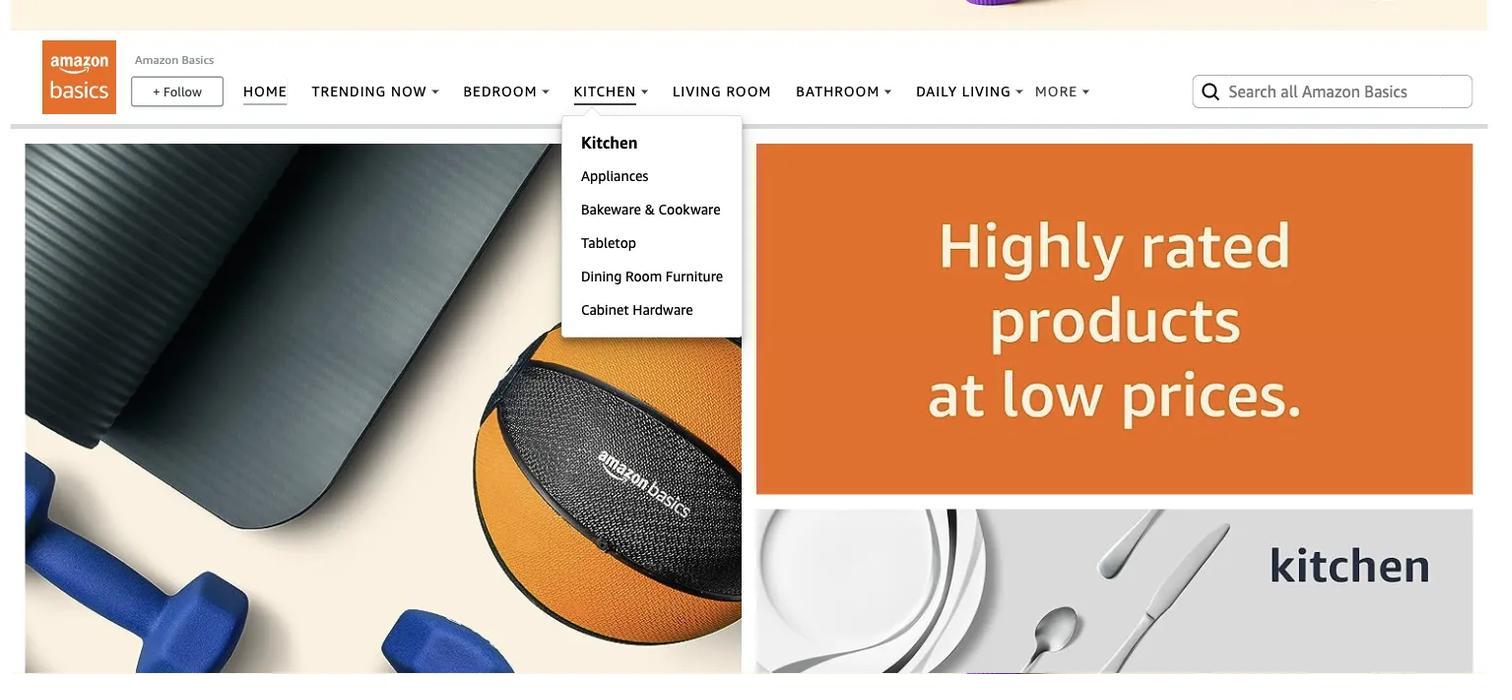 Task type: describe. For each thing, give the bounding box(es) containing it.
amazon basics logo image
[[42, 40, 116, 114]]

amazon
[[135, 52, 179, 66]]

follow
[[164, 83, 202, 99]]

+ follow
[[153, 83, 202, 99]]

Search all Amazon Basics search field
[[1229, 75, 1441, 108]]

+
[[153, 83, 160, 99]]



Task type: locate. For each thing, give the bounding box(es) containing it.
basics
[[182, 52, 214, 66]]

+ follow button
[[132, 78, 222, 105]]

search image
[[1199, 80, 1223, 103]]

amazon basics link
[[135, 52, 214, 66]]

amazon basics
[[135, 52, 214, 66]]



Task type: vqa. For each thing, say whether or not it's contained in the screenshot.
Search image
yes



